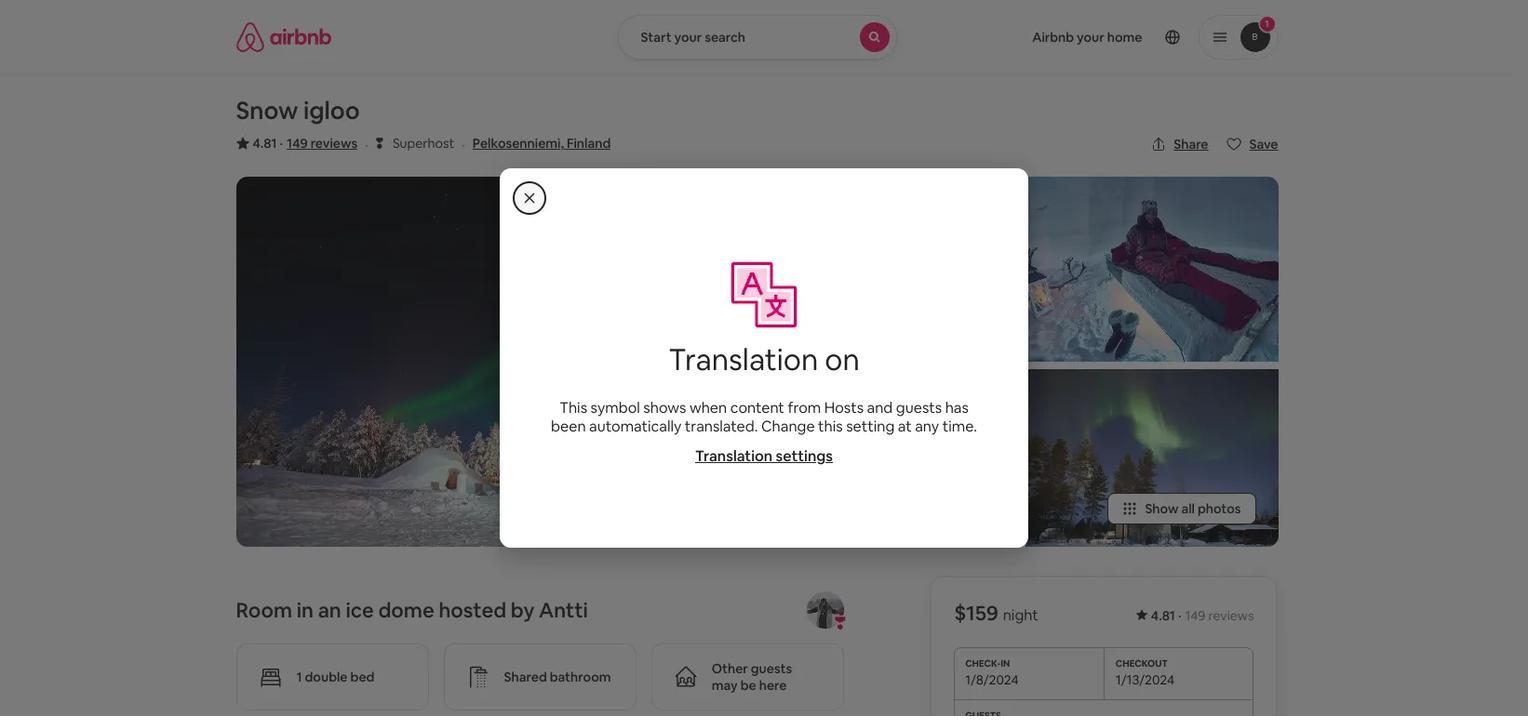 Task type: describe. For each thing, give the bounding box(es) containing it.
has
[[945, 398, 969, 418]]

dome
[[378, 597, 434, 624]]

when
[[690, 398, 727, 418]]

this symbol shows when content from hosts and guests has been automatically translated. change this setting at any time.
[[551, 398, 977, 436]]

snow
[[236, 95, 298, 127]]

shared
[[504, 669, 547, 686]]

pelkosenniemi,
[[473, 135, 564, 152]]

search
[[705, 29, 746, 46]]

ice
[[346, 597, 374, 624]]

settings
[[776, 447, 833, 466]]

save button
[[1220, 128, 1286, 160]]

share
[[1174, 136, 1208, 153]]

guests inside other guests may be here
[[751, 661, 792, 678]]

translation settings button
[[695, 447, 833, 466]]

bed
[[350, 669, 375, 686]]

1 double bed
[[296, 669, 375, 686]]

best place to see nothern lights image
[[236, 177, 757, 547]]

snow igloo
[[236, 95, 360, 127]]

show
[[1145, 501, 1179, 517]]

1 snow igloo image from the top
[[765, 177, 1018, 362]]

photos
[[1198, 501, 1241, 517]]

automatically
[[589, 417, 682, 436]]

start
[[641, 29, 672, 46]]

and
[[867, 398, 893, 418]]

be
[[740, 678, 756, 694]]

warm sleeping bags image
[[1025, 177, 1278, 362]]

0 horizontal spatial 4.81
[[253, 135, 277, 152]]

content
[[730, 398, 784, 418]]

from
[[788, 398, 821, 418]]

other
[[712, 661, 748, 678]]

time.
[[942, 417, 977, 436]]

1 vertical spatial 4.81
[[1151, 608, 1175, 624]]

0 horizontal spatial 4.81 · 149 reviews
[[253, 135, 358, 152]]

Start your search search field
[[617, 15, 897, 60]]

profile element
[[919, 0, 1278, 74]]

bathroom
[[550, 669, 611, 686]]

translation settings
[[695, 447, 833, 466]]

translation for translation settings
[[695, 447, 773, 466]]

149 reviews button
[[287, 134, 358, 153]]

1 horizontal spatial reviews
[[1208, 608, 1254, 624]]

1
[[296, 669, 302, 686]]

hosts
[[824, 398, 864, 418]]

setting
[[846, 417, 895, 436]]

here
[[759, 678, 787, 694]]

been
[[551, 417, 586, 436]]

1 vertical spatial 4.81 · 149 reviews
[[1151, 608, 1254, 624]]

pelkosenniemi, finland button
[[473, 132, 611, 154]]



Task type: locate. For each thing, give the bounding box(es) containing it.
1 horizontal spatial 4.81 · 149 reviews
[[1151, 608, 1254, 624]]

all
[[1181, 501, 1195, 517]]

superhost
[[393, 135, 454, 152]]

2 snow igloo image from the top
[[765, 369, 1018, 547]]

0 vertical spatial 149
[[287, 135, 308, 152]]

on
[[825, 341, 860, 379]]

guests
[[896, 398, 942, 418], [751, 661, 792, 678]]

0 vertical spatial translation
[[668, 341, 818, 379]]

antti image
[[807, 592, 844, 629], [807, 592, 844, 629]]

show all photos
[[1145, 501, 1241, 517]]

1 vertical spatial guests
[[751, 661, 792, 678]]

start your search
[[641, 29, 746, 46]]

by
[[511, 597, 535, 624]]

translation on dialog
[[500, 168, 1028, 548]]

shows
[[643, 398, 686, 418]]

at
[[898, 417, 912, 436]]

0 vertical spatial 4.81
[[253, 135, 277, 152]]

antti is a superhost. image
[[833, 616, 848, 631]]

4.81 · 149 reviews
[[253, 135, 358, 152], [1151, 608, 1254, 624]]

·
[[280, 135, 283, 152], [365, 135, 368, 154], [462, 135, 465, 154], [1178, 608, 1181, 624]]

shared bathroom
[[504, 669, 611, 686]]

1 horizontal spatial guests
[[896, 398, 942, 418]]

room in an ice dome hosted by antti
[[236, 597, 588, 624]]

hosted
[[439, 597, 506, 624]]

translation on
[[668, 341, 860, 379]]

1 vertical spatial 149
[[1185, 608, 1206, 624]]

󰀃
[[376, 134, 383, 152]]

snow igloo image
[[765, 177, 1018, 362], [765, 369, 1018, 547]]

in
[[297, 597, 314, 624]]

an
[[318, 597, 341, 624]]

room
[[236, 597, 292, 624]]

$159
[[954, 600, 999, 626]]

antti
[[539, 597, 588, 624]]

this
[[559, 398, 587, 418]]

symbol
[[591, 398, 640, 418]]

any
[[915, 417, 939, 436]]

translation down translated.
[[695, 447, 773, 466]]

double
[[305, 669, 348, 686]]

guests right other
[[751, 661, 792, 678]]

finland
[[567, 135, 611, 152]]

save
[[1249, 136, 1278, 153]]

guests inside this symbol shows when content from hosts and guests has been automatically translated. change this setting at any time.
[[896, 398, 942, 418]]

$159 night
[[954, 600, 1038, 626]]

this
[[818, 417, 843, 436]]

0 vertical spatial 4.81 · 149 reviews
[[253, 135, 358, 152]]

0 horizontal spatial reviews
[[311, 135, 358, 152]]

149
[[287, 135, 308, 152], [1185, 608, 1206, 624]]

night
[[1003, 606, 1038, 625]]

translation for translation on
[[668, 341, 818, 379]]

1 horizontal spatial 149
[[1185, 608, 1206, 624]]

start your search button
[[617, 15, 897, 60]]

1 vertical spatial reviews
[[1208, 608, 1254, 624]]

4.81 up 1/13/2024
[[1151, 608, 1175, 624]]

translation up content
[[668, 341, 818, 379]]

0 horizontal spatial 149
[[287, 135, 308, 152]]

share button
[[1144, 128, 1216, 160]]

4.81 · 149 reviews down "snow igloo"
[[253, 135, 358, 152]]

1/8/2024
[[965, 672, 1019, 689]]

translated.
[[685, 417, 758, 436]]

4.81
[[253, 135, 277, 152], [1151, 608, 1175, 624]]

1 vertical spatial translation
[[695, 447, 773, 466]]

0 horizontal spatial guests
[[751, 661, 792, 678]]

reviews
[[311, 135, 358, 152], [1208, 608, 1254, 624]]

translation
[[668, 341, 818, 379], [695, 447, 773, 466]]

0 vertical spatial reviews
[[311, 135, 358, 152]]

1/13/2024
[[1116, 672, 1174, 689]]

your
[[674, 29, 702, 46]]

0 vertical spatial guests
[[896, 398, 942, 418]]

4.81 down snow
[[253, 135, 277, 152]]

may
[[712, 678, 738, 694]]

0 vertical spatial snow igloo image
[[765, 177, 1018, 362]]

guests left has
[[896, 398, 942, 418]]

change
[[761, 417, 815, 436]]

4.81 · 149 reviews up 1/13/2024
[[1151, 608, 1254, 624]]

1 vertical spatial snow igloo image
[[765, 369, 1018, 547]]

igloo
[[303, 95, 360, 127]]

show all photos button
[[1108, 493, 1256, 525]]

· pelkosenniemi, finland
[[462, 135, 611, 154]]

other guests may be here
[[712, 661, 792, 694]]

lucky ranch is good place to spot lights image
[[1025, 369, 1278, 547]]

1 horizontal spatial 4.81
[[1151, 608, 1175, 624]]



Task type: vqa. For each thing, say whether or not it's contained in the screenshot.
the top Snow igloo image
yes



